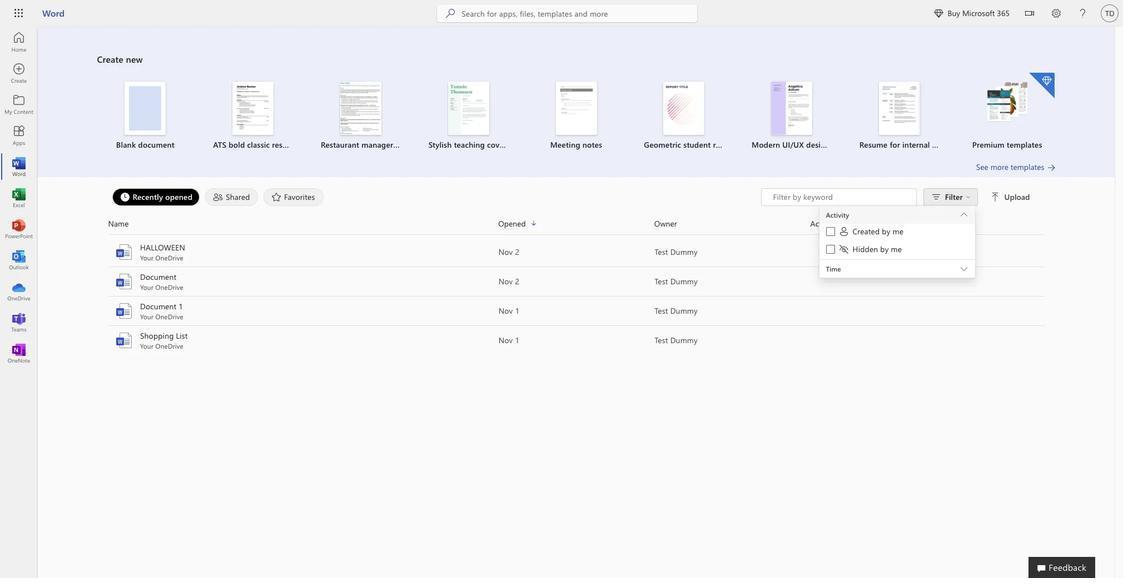 Task type: locate. For each thing, give the bounding box(es) containing it.
2 onedrive from the top
[[155, 283, 183, 292]]

me
[[893, 226, 904, 237], [891, 244, 902, 255]]

your inside shopping list your onedrive
[[140, 342, 153, 351]]

resume for internal company transfer image
[[879, 82, 920, 135]]

templates up see more templates button
[[1007, 140, 1042, 150]]

0 vertical spatial 2
[[515, 247, 519, 257]]

hidden by me checkbox item
[[819, 242, 975, 260]]

opened
[[498, 218, 526, 229]]

name shopping list cell
[[108, 331, 498, 351]]

2 cover from the left
[[840, 140, 859, 150]]

4 your from the top
[[140, 342, 153, 351]]

blank
[[116, 140, 136, 150]]

owner
[[654, 218, 677, 229]]

transfer
[[967, 140, 995, 150]]

td
[[1105, 9, 1115, 18]]

your
[[140, 254, 153, 262], [140, 283, 153, 292], [140, 313, 153, 321], [140, 342, 153, 351]]

activity
[[826, 211, 849, 220], [811, 218, 836, 229]]

onedrive down list
[[155, 342, 183, 351]]

by down created by me
[[880, 244, 889, 255]]

onedrive inside halloween your onedrive
[[155, 254, 183, 262]]

resume right classic
[[272, 140, 298, 150]]

halloween your onedrive
[[140, 242, 185, 262]]

1 vertical spatial word image
[[115, 273, 133, 291]]

new
[[126, 53, 143, 65]]

name document cell
[[108, 272, 498, 292]]

document 1 your onedrive
[[140, 301, 183, 321]]

dummy
[[670, 247, 698, 257], [670, 276, 698, 287], [670, 306, 698, 316], [670, 335, 698, 346]]

created by me
[[853, 226, 904, 237]]

geometric student report element
[[637, 82, 736, 151]]

see more templates
[[976, 162, 1045, 172]]

tab list inside create new main content
[[109, 189, 761, 206]]

4 nov from the top
[[498, 335, 513, 346]]

your inside document 1 your onedrive
[[140, 313, 153, 321]]

Search box. Suggestions appear as you type. search field
[[462, 4, 697, 22]]

word image
[[13, 161, 24, 172], [115, 273, 133, 291]]

templates
[[1007, 140, 1042, 150], [1011, 162, 1045, 172]]

letter
[[509, 140, 528, 150], [861, 140, 881, 150]]

meeting
[[550, 140, 580, 150]]

Filter by keyword text field
[[772, 192, 911, 203]]

teams image
[[13, 317, 24, 328]]

0 horizontal spatial cover
[[487, 140, 507, 150]]

3 dummy from the top
[[670, 306, 698, 316]]

word image inside name document 1 cell
[[115, 303, 133, 320]]

hidden
[[853, 244, 878, 255]]

3 nov from the top
[[498, 306, 513, 316]]

1 vertical spatial by
[[880, 244, 889, 255]]

2 vertical spatial word image
[[115, 332, 133, 350]]

1 horizontal spatial resume
[[396, 140, 422, 150]]

word image left shopping
[[115, 332, 133, 350]]

onedrive
[[155, 254, 183, 262], [155, 283, 183, 292], [155, 313, 183, 321], [155, 342, 183, 351]]

4 dummy from the top
[[670, 335, 698, 346]]

2 document from the top
[[140, 301, 176, 312]]

1 vertical spatial me
[[891, 244, 902, 255]]

dummy for shopping list
[[670, 335, 698, 346]]

1 nov 2 from the top
[[498, 247, 519, 257]]

word image left document your onedrive
[[115, 273, 133, 291]]

onedrive up document 1 your onedrive
[[155, 283, 183, 292]]

onedrive inside shopping list your onedrive
[[155, 342, 183, 351]]

your down shopping
[[140, 342, 153, 351]]

row inside create new main content
[[108, 217, 1045, 235]]

your down the halloween
[[140, 254, 153, 262]]

resume
[[860, 140, 888, 150]]

letter left for
[[861, 140, 881, 150]]

word image for halloween
[[115, 244, 133, 261]]

favorites element
[[264, 189, 323, 206]]

test dummy for shopping list
[[654, 335, 698, 346]]

activity, column 4 of 4 column header
[[811, 217, 1045, 230]]

word image inside 'name halloween' cell
[[115, 244, 133, 261]]

1 vertical spatial document
[[140, 301, 176, 312]]

nov 1
[[498, 306, 519, 316], [498, 335, 519, 346]]


[[991, 193, 1000, 202]]

 buy microsoft 365
[[934, 8, 1010, 18]]

onedrive inside document 1 your onedrive
[[155, 313, 183, 321]]

filter
[[945, 192, 963, 202]]

1 vertical spatial nov 1
[[498, 335, 519, 346]]

internal
[[903, 140, 930, 150]]

modern ui/ux designer cover letter element
[[745, 82, 881, 151]]

0 vertical spatial templates
[[1007, 140, 1042, 150]]

your up document 1 your onedrive
[[140, 283, 153, 292]]

create
[[97, 53, 123, 65]]

cover
[[487, 140, 507, 150], [840, 140, 859, 150]]

1 menu from the top
[[819, 206, 975, 206]]

1 vertical spatial templates
[[1011, 162, 1045, 172]]

onedrive down the halloween
[[155, 254, 183, 262]]

shopping
[[140, 331, 174, 341]]

2 menu from the top
[[819, 206, 975, 260]]

me inside "element"
[[893, 226, 904, 237]]

word image down 'name'
[[115, 244, 133, 261]]

word image inside name shopping list cell
[[115, 332, 133, 350]]

2 nov 1 from the top
[[498, 335, 519, 346]]

see
[[976, 162, 989, 172]]

1 2 from the top
[[515, 247, 519, 257]]

resume for internal company transfer element
[[852, 82, 995, 151]]

outlook image
[[13, 255, 24, 266]]

templates right more
[[1011, 162, 1045, 172]]

word image
[[115, 244, 133, 261], [115, 303, 133, 320], [115, 332, 133, 350]]

3 onedrive from the top
[[155, 313, 183, 321]]

4 test dummy from the top
[[654, 335, 698, 346]]

nov 1 for document 1
[[498, 306, 519, 316]]

2 nov from the top
[[498, 276, 513, 287]]

2 word image from the top
[[115, 303, 133, 320]]

0 vertical spatial word image
[[13, 161, 24, 172]]

recently
[[133, 192, 163, 202]]

2 your from the top
[[140, 283, 153, 292]]

list
[[176, 331, 187, 341]]

classic
[[247, 140, 270, 150]]

by inside hidden by me element
[[880, 244, 889, 255]]

test for document 1
[[654, 306, 668, 316]]

meeting notes image
[[556, 82, 597, 135]]

4 onedrive from the top
[[155, 342, 183, 351]]

by
[[882, 226, 891, 237], [880, 244, 889, 255]]

1 nov 1 from the top
[[498, 306, 519, 316]]

excel image
[[13, 192, 24, 204]]

1 horizontal spatial cover
[[840, 140, 859, 150]]

2 for halloween
[[515, 247, 519, 257]]

0 vertical spatial me
[[893, 226, 904, 237]]

geometric student report
[[644, 140, 736, 150]]

halloween
[[140, 242, 185, 253]]

1 for list
[[515, 335, 519, 346]]

blank document element
[[98, 82, 193, 151]]

by for hidden
[[880, 244, 889, 255]]

resume right manager
[[396, 140, 422, 150]]

meeting notes element
[[529, 82, 624, 151]]

test dummy for document 1
[[654, 306, 698, 316]]

4 test from the top
[[654, 335, 668, 346]]

list containing blank document
[[97, 72, 1056, 162]]

cover left resume
[[840, 140, 859, 150]]

0 horizontal spatial resume
[[272, 140, 298, 150]]

stylish teaching cover letter
[[429, 140, 528, 150]]

test for document
[[654, 276, 668, 287]]

word image inside name document cell
[[115, 273, 133, 291]]

row
[[108, 217, 1045, 235]]

me for created by me
[[893, 226, 904, 237]]

2 dummy from the top
[[670, 276, 698, 287]]

1 test dummy from the top
[[654, 247, 698, 257]]

1 vertical spatial nov 2
[[498, 276, 519, 287]]

1 word image from the top
[[115, 244, 133, 261]]

menu
[[819, 206, 975, 206], [819, 206, 975, 260], [819, 224, 975, 260]]

me up hidden by me checkbox item
[[893, 226, 904, 237]]

created
[[853, 226, 880, 237]]

2 resume from the left
[[396, 140, 422, 150]]

2
[[515, 247, 519, 257], [515, 276, 519, 287]]

student
[[684, 140, 711, 150]]

document
[[138, 140, 175, 150]]

1 cover from the left
[[487, 140, 507, 150]]

your inside document your onedrive
[[140, 283, 153, 292]]

None search field
[[437, 4, 697, 22]]

nov 1 for shopping list
[[498, 335, 519, 346]]

0 vertical spatial word image
[[115, 244, 133, 261]]

0 vertical spatial by
[[882, 226, 891, 237]]

1
[[178, 301, 183, 312], [515, 306, 519, 316], [515, 335, 519, 346]]

1 your from the top
[[140, 254, 153, 262]]

row containing name
[[108, 217, 1045, 235]]

cover right teaching
[[487, 140, 507, 150]]

by up hidden by me
[[882, 226, 891, 237]]

2 test from the top
[[654, 276, 668, 287]]

navigation
[[0, 27, 38, 369]]

resume for internal company transfer
[[860, 140, 995, 150]]

word image down apps icon at the top of the page
[[13, 161, 24, 172]]

1 horizontal spatial letter
[[861, 140, 881, 150]]

1 resume from the left
[[272, 140, 298, 150]]

ats
[[213, 140, 226, 150]]

list
[[97, 72, 1056, 162]]

1 vertical spatial 2
[[515, 276, 519, 287]]

word image left document 1 your onedrive
[[115, 303, 133, 320]]

onedrive up list
[[155, 313, 183, 321]]

by inside created by me "element"
[[882, 226, 891, 237]]

geometric
[[644, 140, 681, 150]]

1 vertical spatial word image
[[115, 303, 133, 320]]

3 test from the top
[[654, 306, 668, 316]]

opened
[[165, 192, 193, 202]]

document inside document 1 your onedrive
[[140, 301, 176, 312]]

ats bold classic resume
[[213, 140, 298, 150]]

3 test dummy from the top
[[654, 306, 698, 316]]

your up shopping
[[140, 313, 153, 321]]

shared tab
[[203, 189, 261, 206]]

1 horizontal spatial word image
[[115, 273, 133, 291]]

recently opened
[[133, 192, 193, 202]]

onedrive inside document your onedrive
[[155, 283, 183, 292]]

resume
[[272, 140, 298, 150], [396, 140, 422, 150]]

test
[[654, 247, 668, 257], [654, 276, 668, 287], [654, 306, 668, 316], [654, 335, 668, 346]]

letter left meeting
[[509, 140, 528, 150]]

home image
[[13, 37, 24, 48]]

0 horizontal spatial letter
[[509, 140, 528, 150]]

document down halloween your onedrive
[[140, 272, 176, 282]]

1 nov from the top
[[498, 247, 513, 257]]

3 your from the top
[[140, 313, 153, 321]]

stylish teaching cover letter element
[[421, 82, 528, 151]]

1 test from the top
[[654, 247, 668, 257]]

name halloween cell
[[108, 242, 498, 262]]

opened button
[[498, 217, 654, 230]]

document down document your onedrive
[[140, 301, 176, 312]]

tab list containing recently opened
[[109, 189, 761, 206]]

displaying 4 out of 9 files. status
[[761, 189, 1032, 281]]

nov
[[498, 247, 513, 257], [498, 276, 513, 287], [498, 306, 513, 316], [498, 335, 513, 346]]

me down created by me checkbox item
[[891, 244, 902, 255]]

0 vertical spatial document
[[140, 272, 176, 282]]

me for hidden by me
[[891, 244, 902, 255]]

document inside document your onedrive
[[140, 272, 176, 282]]

recently opened tab
[[109, 189, 203, 206]]

3 word image from the top
[[115, 332, 133, 350]]

nov 2 for document
[[498, 276, 519, 287]]

list inside create new main content
[[97, 72, 1056, 162]]

test dummy
[[654, 247, 698, 257], [654, 276, 698, 287], [654, 306, 698, 316], [654, 335, 698, 346]]

nov 2
[[498, 247, 519, 257], [498, 276, 519, 287]]

created by me element
[[838, 226, 904, 237]]

1 dummy from the top
[[670, 247, 698, 257]]

premium templates image
[[987, 82, 1028, 123]]

feedback
[[1049, 562, 1087, 574]]

2 nov 2 from the top
[[498, 276, 519, 287]]

0 vertical spatial nov 2
[[498, 247, 519, 257]]


[[966, 195, 971, 200]]

1 onedrive from the top
[[155, 254, 183, 262]]

0 vertical spatial nov 1
[[498, 306, 519, 316]]

tab list
[[109, 189, 761, 206]]

microsoft
[[963, 8, 995, 18]]

1 document from the top
[[140, 272, 176, 282]]

document
[[140, 272, 176, 282], [140, 301, 176, 312]]

stylish teaching cover letter image
[[448, 82, 489, 135]]

2 test dummy from the top
[[654, 276, 698, 287]]

2 2 from the top
[[515, 276, 519, 287]]

test for shopping list
[[654, 335, 668, 346]]



Task type: describe. For each thing, give the bounding box(es) containing it.
word banner
[[0, 0, 1123, 29]]

word image for shopping
[[115, 332, 133, 350]]

365
[[997, 8, 1010, 18]]

for
[[890, 140, 900, 150]]

premium
[[972, 140, 1005, 150]]

create image
[[13, 68, 24, 79]]

document for your
[[140, 272, 176, 282]]

modern ui/ux designer cover letter image
[[771, 82, 813, 135]]

created by me checkbox item
[[819, 224, 975, 242]]

document your onedrive
[[140, 272, 183, 292]]

designer
[[806, 140, 837, 150]]

ats bold classic resume element
[[206, 82, 300, 151]]

resume inside 'element'
[[396, 140, 422, 150]]

upload
[[1005, 192, 1030, 202]]

activity inside displaying 4 out of 9 files. status
[[826, 211, 849, 220]]

dummy for document
[[670, 276, 698, 287]]

by for created
[[882, 226, 891, 237]]

company
[[932, 140, 965, 150]]

nov 2 for halloween
[[498, 247, 519, 257]]

test for halloween
[[654, 247, 668, 257]]

meeting notes
[[550, 140, 602, 150]]

recently opened element
[[112, 189, 200, 206]]

shared
[[226, 192, 250, 202]]

apps image
[[13, 130, 24, 141]]

your inside halloween your onedrive
[[140, 254, 153, 262]]

premium templates diamond image
[[1029, 73, 1055, 98]]

blank document
[[116, 140, 175, 150]]

owner button
[[654, 217, 811, 230]]

onedrive image
[[13, 286, 24, 297]]

3 menu from the top
[[819, 224, 975, 260]]

report
[[713, 140, 736, 150]]

see more templates button
[[976, 162, 1056, 173]]

create new main content
[[38, 27, 1115, 356]]

1 letter from the left
[[509, 140, 528, 150]]

ui/ux
[[783, 140, 804, 150]]

restaurant
[[321, 140, 359, 150]]


[[1025, 9, 1034, 18]]

word image for document
[[115, 303, 133, 320]]

td button
[[1097, 0, 1123, 27]]

shared element
[[205, 189, 258, 206]]

bold
[[229, 140, 245, 150]]

nov for document
[[498, 276, 513, 287]]

word
[[42, 7, 65, 19]]

create new
[[97, 53, 143, 65]]

0 horizontal spatial word image
[[13, 161, 24, 172]]

powerpoint image
[[13, 224, 24, 235]]

hidden by me element
[[838, 244, 902, 255]]

premium templates element
[[960, 73, 1055, 151]]

more
[[991, 162, 1009, 172]]

filter 
[[945, 192, 971, 202]]

2 letter from the left
[[861, 140, 881, 150]]

feedback button
[[1029, 558, 1096, 579]]

templates inside button
[[1011, 162, 1045, 172]]

 upload
[[991, 192, 1030, 202]]

1 inside document 1 your onedrive
[[178, 301, 183, 312]]

document for 1
[[140, 301, 176, 312]]

modern
[[752, 140, 780, 150]]

hidden by me
[[853, 244, 902, 255]]

favorites tab
[[261, 189, 326, 206]]

nov for document 1
[[498, 306, 513, 316]]

test dummy for halloween
[[654, 247, 698, 257]]

restaurant manager resume image
[[340, 82, 381, 135]]

modern ui/ux designer cover letter
[[752, 140, 881, 150]]

notes
[[583, 140, 602, 150]]

manager
[[362, 140, 393, 150]]

shopping list your onedrive
[[140, 331, 187, 351]]

2 for document
[[515, 276, 519, 287]]

onenote image
[[13, 348, 24, 359]]

name document 1 cell
[[108, 301, 498, 321]]

favorites
[[284, 192, 315, 202]]

buy
[[948, 8, 960, 18]]

1 for 1
[[515, 306, 519, 316]]

name button
[[108, 217, 498, 230]]

 button
[[1017, 0, 1043, 29]]

name
[[108, 218, 129, 229]]

teaching
[[454, 140, 485, 150]]

restaurant manager resume element
[[314, 82, 422, 151]]

time
[[826, 265, 841, 274]]

my content image
[[13, 99, 24, 110]]

nov for halloween
[[498, 247, 513, 257]]


[[934, 9, 943, 18]]

restaurant manager resume
[[321, 140, 422, 150]]

dummy for halloween
[[670, 247, 698, 257]]

nov for shopping list
[[498, 335, 513, 346]]

premium templates
[[972, 140, 1042, 150]]

activity inside column header
[[811, 218, 836, 229]]

dummy for document 1
[[670, 306, 698, 316]]

stylish
[[429, 140, 452, 150]]

test dummy for document
[[654, 276, 698, 287]]

geometric student report image
[[664, 82, 705, 135]]

ats bold classic resume image
[[233, 82, 274, 135]]



Task type: vqa. For each thing, say whether or not it's contained in the screenshot.


